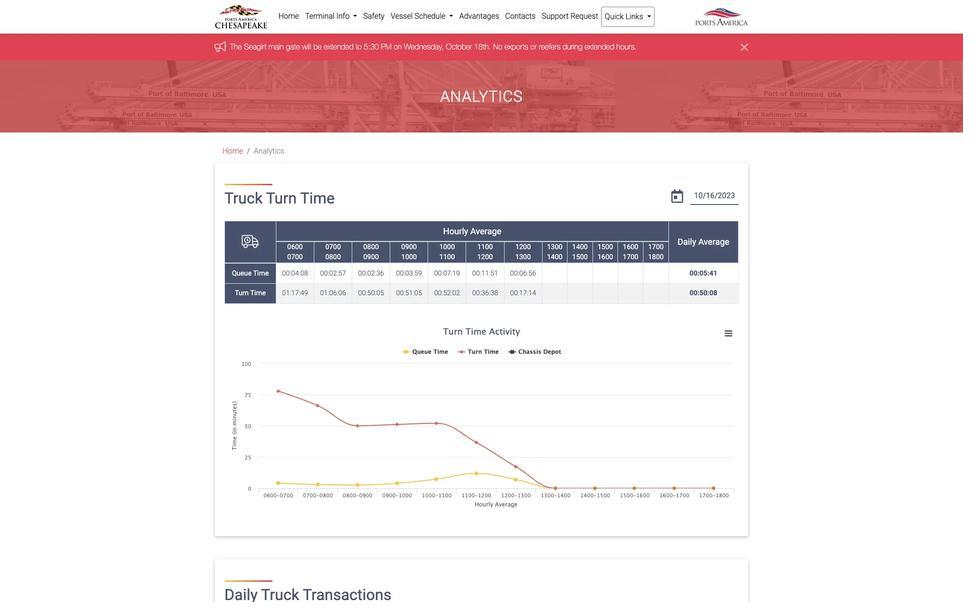 Task type: describe. For each thing, give the bounding box(es) containing it.
1800
[[648, 253, 664, 262]]

0 horizontal spatial 0800
[[325, 253, 341, 262]]

1200 1300
[[515, 243, 531, 262]]

1 horizontal spatial 0700
[[325, 243, 341, 251]]

close image
[[741, 42, 748, 53]]

0800 0900
[[363, 243, 379, 262]]

00:02:36
[[358, 269, 384, 278]]

00:17:14
[[510, 290, 536, 298]]

0 horizontal spatial 0700
[[287, 253, 303, 262]]

or
[[531, 42, 537, 51]]

gate
[[286, 42, 300, 51]]

0 vertical spatial 0800
[[363, 243, 379, 251]]

vessel
[[391, 12, 413, 21]]

during
[[563, 42, 583, 51]]

0700 0800
[[325, 243, 341, 262]]

contacts
[[505, 12, 536, 21]]

0 vertical spatial 1100
[[477, 243, 493, 251]]

reefers
[[539, 42, 561, 51]]

1500 1600
[[598, 243, 613, 262]]

1 horizontal spatial 1300
[[547, 243, 563, 251]]

1 horizontal spatial turn
[[266, 190, 297, 208]]

1 horizontal spatial analytics
[[440, 88, 523, 106]]

1100 1200
[[477, 243, 493, 262]]

advantages link
[[456, 7, 502, 26]]

0 horizontal spatial 1000
[[401, 253, 417, 262]]

1 horizontal spatial home link
[[275, 7, 302, 26]]

1400 1500
[[572, 243, 588, 262]]

quick links
[[605, 12, 645, 21]]

hourly
[[443, 226, 468, 236]]

terminal info
[[305, 12, 351, 21]]

truck
[[224, 190, 263, 208]]

00:36:38
[[472, 290, 498, 298]]

schedule
[[415, 12, 446, 21]]

queue
[[232, 269, 252, 278]]

1 vertical spatial turn
[[235, 290, 249, 298]]

the seagirt main gate will be extended to 5:30 pm on wednesday, october 18th.  no exports or reefers during extended hours. alert
[[0, 34, 963, 61]]

truck turn time
[[224, 190, 335, 208]]

0 vertical spatial time
[[300, 190, 335, 208]]

1 vertical spatial home
[[223, 147, 243, 156]]

0 horizontal spatial home link
[[223, 147, 243, 156]]

0 vertical spatial 1200
[[515, 243, 531, 251]]

00:52:02
[[434, 290, 460, 298]]

main
[[269, 42, 284, 51]]

hours.
[[617, 42, 637, 51]]

00:06:56
[[510, 269, 536, 278]]

be
[[314, 42, 322, 51]]

safety link
[[360, 7, 388, 26]]

1000 1100
[[439, 243, 455, 262]]

quick
[[605, 12, 624, 21]]

contacts link
[[502, 7, 539, 26]]

18th.
[[475, 42, 491, 51]]

exports
[[505, 42, 529, 51]]

1 horizontal spatial 1000
[[439, 243, 455, 251]]

request
[[571, 12, 598, 21]]

0900 1000
[[401, 243, 417, 262]]

calendar day image
[[671, 190, 683, 203]]

00:07:19
[[434, 269, 460, 278]]

1 horizontal spatial 1600
[[623, 243, 639, 251]]

on
[[394, 42, 402, 51]]

support request
[[542, 12, 598, 21]]

safety
[[363, 12, 385, 21]]

00:05:41
[[690, 269, 717, 278]]

queue time
[[232, 269, 269, 278]]



Task type: vqa. For each thing, say whether or not it's contained in the screenshot.
AVERAGE to the right
yes



Task type: locate. For each thing, give the bounding box(es) containing it.
2 vertical spatial time
[[250, 290, 266, 298]]

0600
[[287, 243, 303, 251]]

1600 left the 1700 1800
[[623, 243, 639, 251]]

1700
[[648, 243, 664, 251], [623, 253, 639, 262]]

0 vertical spatial analytics
[[440, 88, 523, 106]]

1600 1700
[[623, 243, 639, 262]]

seagirt
[[244, 42, 267, 51]]

5:30
[[364, 42, 379, 51]]

time for 00:04:08
[[253, 269, 269, 278]]

1 horizontal spatial home
[[278, 12, 299, 21]]

1 horizontal spatial 1100
[[477, 243, 493, 251]]

extended left to at the top
[[324, 42, 354, 51]]

1 vertical spatial 1300
[[515, 253, 531, 262]]

time
[[300, 190, 335, 208], [253, 269, 269, 278], [250, 290, 266, 298]]

0 vertical spatial 1000
[[439, 243, 455, 251]]

1 vertical spatial time
[[253, 269, 269, 278]]

0800 up 00:02:57 on the top
[[325, 253, 341, 262]]

1600
[[623, 243, 639, 251], [598, 253, 613, 262]]

terminal info link
[[302, 7, 360, 26]]

0 horizontal spatial 1600
[[598, 253, 613, 262]]

1 horizontal spatial extended
[[585, 42, 615, 51]]

0 horizontal spatial 1300
[[515, 253, 531, 262]]

1700 1800
[[648, 243, 664, 262]]

0 vertical spatial 1400
[[572, 243, 588, 251]]

1400 left the 1400 1500
[[547, 253, 563, 262]]

0 horizontal spatial turn
[[235, 290, 249, 298]]

1 vertical spatial 0800
[[325, 253, 341, 262]]

00:11:51
[[472, 269, 498, 278]]

1 extended from the left
[[324, 42, 354, 51]]

1300 left the 1400 1500
[[547, 243, 563, 251]]

quick links link
[[601, 7, 655, 27]]

1500 left 1600 1700
[[598, 243, 613, 251]]

0700 down 0600
[[287, 253, 303, 262]]

0 horizontal spatial 0900
[[363, 253, 379, 262]]

1300
[[547, 243, 563, 251], [515, 253, 531, 262]]

average up 1100 1200
[[470, 226, 501, 236]]

1500
[[598, 243, 613, 251], [572, 253, 588, 262]]

vessel schedule
[[391, 12, 447, 21]]

00:50:05
[[358, 290, 384, 298]]

1 vertical spatial analytics
[[254, 147, 284, 156]]

support
[[542, 12, 569, 21]]

wednesday,
[[404, 42, 444, 51]]

00:04:08
[[282, 269, 308, 278]]

0 vertical spatial 1600
[[623, 243, 639, 251]]

1000 up 00:03:59
[[401, 253, 417, 262]]

hourly average daily average
[[443, 226, 730, 247]]

0 vertical spatial 0900
[[401, 243, 417, 251]]

october
[[446, 42, 472, 51]]

1 vertical spatial 1100
[[439, 253, 455, 262]]

advantages
[[459, 12, 499, 21]]

1 horizontal spatial 1700
[[648, 243, 664, 251]]

will
[[302, 42, 312, 51]]

1300 1400
[[547, 243, 563, 262]]

1 vertical spatial 1000
[[401, 253, 417, 262]]

0 horizontal spatial analytics
[[254, 147, 284, 156]]

terminal
[[305, 12, 335, 21]]

1 horizontal spatial 1500
[[598, 243, 613, 251]]

bullhorn image
[[215, 41, 230, 52]]

1 horizontal spatial 1400
[[572, 243, 588, 251]]

extended
[[324, 42, 354, 51], [585, 42, 615, 51]]

1 vertical spatial 1500
[[572, 253, 588, 262]]

0900 up 00:03:59
[[401, 243, 417, 251]]

turn right truck
[[266, 190, 297, 208]]

0 horizontal spatial 1500
[[572, 253, 588, 262]]

0 horizontal spatial extended
[[324, 42, 354, 51]]

to
[[356, 42, 362, 51]]

0800
[[363, 243, 379, 251], [325, 253, 341, 262]]

0900
[[401, 243, 417, 251], [363, 253, 379, 262]]

1 vertical spatial 1200
[[477, 253, 493, 262]]

1 vertical spatial 1600
[[598, 253, 613, 262]]

time for 01:17:49
[[250, 290, 266, 298]]

1 vertical spatial home link
[[223, 147, 243, 156]]

average
[[470, 226, 501, 236], [698, 237, 730, 247]]

support request link
[[539, 7, 601, 26]]

links
[[626, 12, 643, 21]]

1700 left 1800
[[623, 253, 639, 262]]

1 vertical spatial average
[[698, 237, 730, 247]]

2 extended from the left
[[585, 42, 615, 51]]

00:51:05
[[396, 290, 422, 298]]

1300 up 00:06:56
[[515, 253, 531, 262]]

1600 right the 1400 1500
[[598, 253, 613, 262]]

0 vertical spatial average
[[470, 226, 501, 236]]

vessel schedule link
[[388, 7, 456, 26]]

1000 down hourly
[[439, 243, 455, 251]]

1500 down hourly average daily average
[[572, 253, 588, 262]]

1 vertical spatial 1400
[[547, 253, 563, 262]]

0 vertical spatial 0700
[[325, 243, 341, 251]]

0 vertical spatial home
[[278, 12, 299, 21]]

the seagirt main gate will be extended to 5:30 pm on wednesday, october 18th.  no exports or reefers during extended hours. link
[[230, 42, 637, 51]]

0 horizontal spatial 1700
[[623, 253, 639, 262]]

1400
[[572, 243, 588, 251], [547, 253, 563, 262]]

1200 up "00:11:51"
[[477, 253, 493, 262]]

0 vertical spatial turn
[[266, 190, 297, 208]]

00:03:59
[[396, 269, 422, 278]]

1 vertical spatial 0700
[[287, 253, 303, 262]]

1 horizontal spatial 1200
[[515, 243, 531, 251]]

01:17:49
[[282, 290, 308, 298]]

0 vertical spatial 1500
[[598, 243, 613, 251]]

turn
[[266, 190, 297, 208], [235, 290, 249, 298]]

0700 up 00:02:57 on the top
[[325, 243, 341, 251]]

the
[[230, 42, 242, 51]]

0 horizontal spatial home
[[223, 147, 243, 156]]

home
[[278, 12, 299, 21], [223, 147, 243, 156]]

pm
[[381, 42, 392, 51]]

0 vertical spatial home link
[[275, 7, 302, 26]]

0800 up 00:02:36
[[363, 243, 379, 251]]

0700
[[325, 243, 341, 251], [287, 253, 303, 262]]

1100 up the 00:07:19
[[439, 253, 455, 262]]

1100 up "00:11:51"
[[477, 243, 493, 251]]

1000
[[439, 243, 455, 251], [401, 253, 417, 262]]

0 horizontal spatial 1200
[[477, 253, 493, 262]]

00:02:57
[[320, 269, 346, 278]]

0 horizontal spatial average
[[470, 226, 501, 236]]

daily
[[678, 237, 696, 247]]

extended right during
[[585, 42, 615, 51]]

1400 left 1500 1600
[[572, 243, 588, 251]]

info
[[336, 12, 350, 21]]

0900 up 00:02:36
[[363, 253, 379, 262]]

1200
[[515, 243, 531, 251], [477, 253, 493, 262]]

1100
[[477, 243, 493, 251], [439, 253, 455, 262]]

0 vertical spatial 1300
[[547, 243, 563, 251]]

turn time
[[235, 290, 266, 298]]

1 horizontal spatial 0800
[[363, 243, 379, 251]]

0 vertical spatial 1700
[[648, 243, 664, 251]]

1200 up 00:06:56
[[515, 243, 531, 251]]

1700 up 1800
[[648, 243, 664, 251]]

1 horizontal spatial 0900
[[401, 243, 417, 251]]

None text field
[[691, 188, 739, 205]]

1 horizontal spatial average
[[698, 237, 730, 247]]

analytics
[[440, 88, 523, 106], [254, 147, 284, 156]]

00:50:08
[[690, 290, 717, 298]]

home link
[[275, 7, 302, 26], [223, 147, 243, 156]]

1 vertical spatial 1700
[[623, 253, 639, 262]]

0 horizontal spatial 1400
[[547, 253, 563, 262]]

01:06:06
[[320, 290, 346, 298]]

the seagirt main gate will be extended to 5:30 pm on wednesday, october 18th.  no exports or reefers during extended hours.
[[230, 42, 637, 51]]

0600 0700
[[287, 243, 303, 262]]

average right the daily
[[698, 237, 730, 247]]

no
[[493, 42, 503, 51]]

0 horizontal spatial 1100
[[439, 253, 455, 262]]

turn down queue
[[235, 290, 249, 298]]

1 vertical spatial 0900
[[363, 253, 379, 262]]



